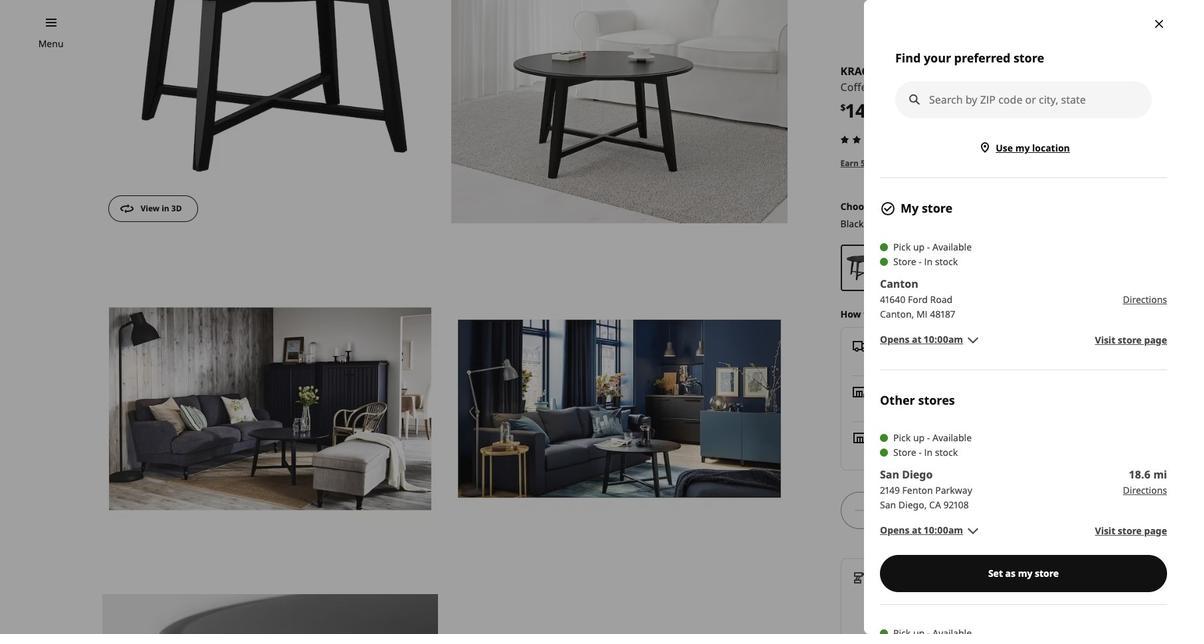 Task type: locate. For each thing, give the bounding box(es) containing it.
in
[[875, 157, 882, 169], [162, 203, 169, 214]]

pick up at canton, mi group
[[876, 399, 969, 412]]

1 vertical spatial opens
[[880, 524, 910, 536]]

1 visit store page from the top
[[1095, 333, 1167, 346]]

2 opens from the top
[[880, 524, 910, 536]]

pick up - available
[[893, 240, 972, 253], [893, 431, 972, 444]]

1 store from the top
[[893, 255, 916, 268]]

store right "my"
[[922, 200, 953, 216]]

2 up from the top
[[913, 431, 925, 444]]

mi down ford
[[917, 308, 928, 320]]

assembly
[[876, 570, 920, 583]]

0 vertical spatial store
[[893, 255, 916, 268]]

in up canton 41640 ford road canton, mi 48187
[[924, 255, 933, 268]]

opens at 10:00am button down ca
[[880, 523, 981, 539]]

1 vertical spatial 48146
[[933, 585, 958, 597]]

10:00am down 48187
[[924, 333, 963, 345]]

pick up 'canton'
[[893, 240, 911, 253]]

pick up - available down my store
[[893, 240, 972, 253]]

0 vertical spatial opens
[[880, 333, 910, 345]]

kragsta coffee table, black, 35 3/8 " image
[[102, 0, 438, 224], [451, 0, 787, 224], [102, 241, 438, 577], [451, 241, 787, 577], [846, 250, 882, 286], [102, 594, 438, 634]]

mi
[[1153, 467, 1167, 482]]

to
[[863, 308, 873, 320], [919, 339, 929, 351]]

color
[[877, 200, 900, 213]]

black,
[[906, 80, 935, 95]]

directions link up change store
[[1038, 292, 1167, 307]]

opens at 10:00am button down 48187
[[880, 332, 981, 348]]

48146
[[931, 339, 958, 351], [933, 585, 958, 597]]

view in 3d
[[141, 203, 182, 214]]

1 visit from the top
[[1095, 333, 1115, 346]]

store down 18.6
[[1118, 524, 1142, 537]]

directions link
[[1038, 292, 1167, 307], [1038, 483, 1167, 498]]

page for first visit store page link from the bottom of the dialog containing find your preferred store
[[1144, 524, 1167, 537]]

in down other
[[876, 430, 885, 443]]

pick up 'in stock at canton, mi' group
[[893, 431, 911, 444]]

2 vertical spatial canton,
[[923, 445, 957, 458]]

35
[[938, 80, 950, 95]]

canton, up diego
[[923, 445, 957, 458]]

san
[[880, 467, 899, 482], [880, 498, 896, 511]]

0 horizontal spatial in
[[162, 203, 169, 214]]

mi right 'stores'
[[958, 399, 969, 412]]

table,
[[876, 80, 904, 95]]

pick up pick up at canton, mi
[[876, 385, 895, 397]]

canton, mi button for in stock at
[[923, 445, 971, 458]]

48187
[[930, 308, 955, 320]]

store - in stock up diego
[[893, 446, 958, 458]]

using
[[949, 157, 971, 169]]

up for pick up at canton, mi
[[896, 399, 908, 412]]

mi
[[917, 308, 928, 320], [958, 399, 969, 412], [959, 445, 971, 458]]

2 visit store page from the top
[[1095, 524, 1167, 537]]

0 vertical spatial visit
[[1095, 333, 1115, 346]]

1 vertical spatial pick up - available
[[893, 431, 972, 444]]

up
[[913, 240, 925, 253], [913, 431, 925, 444]]

visa
[[1008, 157, 1025, 169]]

3d
[[171, 203, 182, 214]]

- up 'in stock at canton, mi' group
[[927, 431, 930, 444]]

2 vertical spatial available
[[876, 585, 915, 597]]

0 horizontal spatial to
[[863, 308, 873, 320]]

san inside the 18.6 mi 2149 fenton parkway san diego, ca 92108
[[880, 498, 896, 511]]

visit store page down 18.6
[[1095, 524, 1167, 537]]

directions link down 18.6
[[1038, 483, 1167, 498]]

1 store - in stock from the top
[[893, 255, 958, 268]]

san diego
[[880, 467, 933, 482]]

1 vertical spatial my
[[1018, 567, 1032, 579]]

1 vertical spatial store - in stock
[[893, 446, 958, 458]]

visit store page for first visit store page link from the bottom of the dialog containing find your preferred store
[[1095, 524, 1167, 537]]

1 visit store page link from the top
[[1095, 333, 1167, 347]]

48146 for delivery to 48146
[[931, 339, 958, 351]]

pick down pick up
[[876, 399, 893, 412]]

store down in store
[[893, 446, 916, 458]]

available for 48146 estimated price $33
[[876, 585, 962, 612]]

stores
[[918, 392, 955, 408]]

1 horizontal spatial in
[[875, 157, 882, 169]]

page
[[1144, 333, 1167, 346], [1144, 524, 1167, 537]]

1 directions from the top
[[1123, 293, 1167, 306]]

1 vertical spatial san
[[880, 498, 896, 511]]

ca
[[929, 498, 941, 511]]

opens
[[880, 333, 910, 345], [880, 524, 910, 536]]

1 vertical spatial up
[[913, 431, 925, 444]]

1 vertical spatial visit store page link
[[1095, 524, 1167, 538]]

1 vertical spatial opens at 10:00am
[[880, 524, 963, 536]]

18.6
[[1129, 467, 1151, 482]]

my right 'as'
[[1018, 567, 1032, 579]]

up for pick up
[[897, 385, 910, 397]]

visit store page link down change store button at the right of page
[[1095, 333, 1167, 347]]

ikea down 'use'
[[988, 157, 1006, 169]]

opens at 10:00am down diego,
[[880, 524, 963, 536]]

available for canton
[[933, 240, 972, 253]]

0 vertical spatial in
[[875, 157, 882, 169]]

1 opens at 10:00am from the top
[[880, 333, 963, 345]]

2 store - in stock from the top
[[893, 446, 958, 458]]

48146 down 48187
[[931, 339, 958, 351]]

fenton
[[902, 484, 933, 496]]

1 horizontal spatial ikea
[[988, 157, 1006, 169]]

48146 for available for 48146 estimated price $33
[[933, 585, 958, 597]]

card*.
[[1053, 157, 1078, 169]]

visit store page down change store button at the right of page
[[1095, 333, 1167, 346]]

0 vertical spatial store - in stock
[[893, 255, 958, 268]]

pick up
[[876, 385, 910, 397]]

opens down diego,
[[880, 524, 910, 536]]

2149
[[880, 484, 900, 496]]

1 vertical spatial opens at 10:00am button
[[880, 523, 981, 539]]

set as my store
[[988, 567, 1059, 579]]

0 vertical spatial 10:00am
[[924, 333, 963, 345]]

-
[[927, 240, 930, 253], [919, 255, 922, 268], [927, 431, 930, 444], [919, 446, 922, 458]]

0 vertical spatial my
[[1015, 142, 1030, 154]]

1 vertical spatial canton, mi button
[[923, 445, 971, 458]]

10:00am
[[924, 333, 963, 345], [924, 524, 963, 536]]

my
[[1015, 142, 1030, 154], [1018, 567, 1032, 579]]

1 vertical spatial directions
[[1123, 484, 1167, 496]]

canton, down 41640 at the top of the page
[[880, 308, 914, 320]]

available inside the available for 48146 estimated price $33
[[876, 585, 915, 597]]

opens at 10:00am
[[880, 333, 963, 345], [880, 524, 963, 536]]

2 san from the top
[[880, 498, 896, 511]]

0 vertical spatial opens at 10:00am
[[880, 333, 963, 345]]

store right 'as'
[[1035, 567, 1059, 579]]

1 vertical spatial up
[[896, 399, 908, 412]]

store
[[1014, 50, 1044, 66], [922, 200, 953, 216], [1108, 308, 1130, 320], [1118, 333, 1142, 346], [887, 430, 911, 443], [1118, 524, 1142, 537], [1035, 567, 1059, 579]]

stock right kragsta coffee table, white, 35 3/8 " image
[[935, 255, 958, 268]]

2 store from the top
[[893, 446, 916, 458]]

0 vertical spatial available
[[933, 240, 972, 253]]

opens at 10:00am button
[[880, 332, 981, 348], [880, 523, 981, 539]]

0 vertical spatial up
[[897, 385, 910, 397]]

canton,
[[880, 308, 914, 320], [922, 399, 956, 412], [923, 445, 957, 458]]

2 vertical spatial mi
[[959, 445, 971, 458]]

canton, right other
[[922, 399, 956, 412]]

ikea left using
[[929, 157, 947, 169]]

0 vertical spatial directions
[[1123, 293, 1167, 306]]

kragsta coffee table, white, 35 3/8 " image
[[895, 250, 931, 286]]

choose color black
[[841, 200, 900, 230]]

directions for 2nd directions link from the top
[[1123, 484, 1167, 496]]

1 up from the top
[[913, 240, 925, 253]]

up
[[897, 385, 910, 397], [896, 399, 908, 412]]

0 vertical spatial to
[[863, 308, 873, 320]]

1 vertical spatial visit store page
[[1095, 524, 1167, 537]]

opens at 10:00am down 48187
[[880, 333, 963, 345]]

0 vertical spatial canton, mi button
[[922, 399, 969, 412]]

canton, mi button right other
[[922, 399, 969, 412]]

estimated
[[876, 599, 919, 612]]

use my location button
[[977, 140, 1070, 156]]

0 vertical spatial canton,
[[880, 308, 914, 320]]

$ 149
[[841, 98, 878, 123]]

up up in stock at canton, mi
[[913, 431, 925, 444]]

1 vertical spatial to
[[919, 339, 929, 351]]

0 vertical spatial up
[[913, 240, 925, 253]]

"
[[972, 80, 976, 95]]

1 vertical spatial visit
[[1095, 524, 1115, 537]]

dialog
[[864, 0, 1183, 634]]

0 vertical spatial visit store page link
[[1095, 333, 1167, 347]]

rewards
[[884, 157, 916, 169]]

how
[[841, 308, 861, 320]]

earn 5% in rewards at ikea using the ikea visa credit card*. details >
[[841, 157, 1115, 169]]

to right delivery
[[919, 339, 929, 351]]

1 page from the top
[[1144, 333, 1167, 346]]

2 pick up - available from the top
[[893, 431, 972, 444]]

canton, mi button
[[922, 399, 969, 412], [923, 445, 971, 458]]

1 vertical spatial available
[[933, 431, 972, 444]]

store up 'canton'
[[893, 255, 916, 268]]

to left 'get'
[[863, 308, 873, 320]]

available
[[933, 240, 972, 253], [933, 431, 972, 444], [876, 585, 915, 597]]

0 horizontal spatial ikea
[[929, 157, 947, 169]]

opens down it
[[880, 333, 910, 345]]

1 vertical spatial canton,
[[922, 399, 956, 412]]

visit store page for 2nd visit store page link from the bottom of the dialog containing find your preferred store
[[1095, 333, 1167, 346]]

directions down 18.6
[[1123, 484, 1167, 496]]

san down 2149
[[880, 498, 896, 511]]

0 vertical spatial visit store page
[[1095, 333, 1167, 346]]

details
[[1080, 157, 1108, 169]]

1 vertical spatial store
[[893, 446, 916, 458]]

up down my store
[[913, 240, 925, 253]]

2 directions from the top
[[1123, 484, 1167, 496]]

mi up parkway
[[959, 445, 971, 458]]

0 vertical spatial mi
[[917, 308, 928, 320]]

black
[[841, 217, 864, 230]]

dialog containing find your preferred store
[[864, 0, 1183, 634]]

store up 'in stock at canton, mi' group
[[887, 430, 911, 443]]

to for how
[[863, 308, 873, 320]]

store
[[893, 255, 916, 268], [893, 446, 916, 458]]

stock up parkway
[[935, 446, 958, 458]]

1 vertical spatial directions link
[[1038, 483, 1167, 498]]

2 directions link from the top
[[1038, 483, 1167, 498]]

menu
[[38, 37, 64, 50]]

kragsta
[[841, 64, 888, 78]]

directions
[[1123, 293, 1167, 306], [1123, 484, 1167, 496]]

earn 5% in rewards at ikea using the ikea visa credit card*. details > button
[[841, 157, 1115, 169]]

page for 2nd visit store page link from the bottom of the dialog containing find your preferred store
[[1144, 333, 1167, 346]]

for
[[917, 585, 930, 597]]

to for delivery
[[919, 339, 929, 351]]

in left 3d
[[162, 203, 169, 214]]

1 pick up - available from the top
[[893, 240, 972, 253]]

available up in stock at canton, mi
[[933, 431, 972, 444]]

my inside button
[[1015, 142, 1030, 154]]

san up 2149
[[880, 467, 899, 482]]

10:00am down ca
[[924, 524, 963, 536]]

0 vertical spatial opens at 10:00am button
[[880, 332, 981, 348]]

2 opens at 10:00am button from the top
[[880, 523, 981, 539]]

store - in stock for san diego
[[893, 446, 958, 458]]

1 vertical spatial in
[[162, 203, 169, 214]]

in
[[924, 255, 933, 268], [876, 430, 885, 443], [876, 445, 884, 458], [924, 446, 933, 458]]

kragsta coffee table, black, 35 3/8 "
[[841, 64, 976, 95]]

0 vertical spatial directions link
[[1038, 292, 1167, 307]]

pick up - available up 'in stock at canton, mi' group
[[893, 431, 972, 444]]

canton, mi button up diego
[[923, 445, 971, 458]]

1 vertical spatial mi
[[958, 399, 969, 412]]

0 vertical spatial page
[[1144, 333, 1167, 346]]

my up visa
[[1015, 142, 1030, 154]]

in inside button
[[875, 157, 882, 169]]

available up estimated
[[876, 585, 915, 597]]

1 10:00am from the top
[[924, 333, 963, 345]]

stock for canton
[[935, 255, 958, 268]]

change
[[1072, 308, 1105, 320]]

set
[[988, 567, 1003, 579]]

visit
[[1095, 333, 1115, 346], [1095, 524, 1115, 537]]

in stock at canton, mi
[[876, 445, 971, 458]]

stock down in store
[[887, 445, 909, 458]]

available right kragsta coffee table, white, 35 3/8 " image
[[933, 240, 972, 253]]

0 vertical spatial san
[[880, 467, 899, 482]]

2 page from the top
[[1144, 524, 1167, 537]]

visit store page link down 18.6
[[1095, 524, 1167, 538]]

store - in stock up 'canton'
[[893, 255, 958, 268]]

visit store page link
[[1095, 333, 1167, 347], [1095, 524, 1167, 538]]

directions up change store
[[1123, 293, 1167, 306]]

store - in stock for canton
[[893, 255, 958, 268]]

1 vertical spatial 10:00am
[[924, 524, 963, 536]]

0 vertical spatial 48146
[[931, 339, 958, 351]]

1 vertical spatial page
[[1144, 524, 1167, 537]]

visit store page
[[1095, 333, 1167, 346], [1095, 524, 1167, 537]]

48146 inside the available for 48146 estimated price $33
[[933, 585, 958, 597]]

up up pick up at canton, mi group
[[897, 385, 910, 397]]

in right 5%
[[875, 157, 882, 169]]

up down pick up
[[896, 399, 908, 412]]

1 horizontal spatial to
[[919, 339, 929, 351]]

48146 up $33
[[933, 585, 958, 597]]

1 san from the top
[[880, 467, 899, 482]]

0 vertical spatial pick up - available
[[893, 240, 972, 253]]

mi for in store
[[959, 445, 971, 458]]



Task type: vqa. For each thing, say whether or not it's contained in the screenshot.
Up
yes



Task type: describe. For each thing, give the bounding box(es) containing it.
menu button
[[38, 37, 64, 51]]

in stock at canton, mi group
[[876, 445, 971, 458]]

canton 41640 ford road canton, mi 48187
[[880, 276, 955, 320]]

get
[[876, 308, 891, 320]]

preferred
[[954, 50, 1011, 66]]

diego,
[[899, 498, 927, 511]]

canton, mi button for pick up at
[[922, 399, 969, 412]]

48146 button
[[933, 585, 958, 597]]

canton
[[880, 276, 918, 291]]

1 opens from the top
[[880, 333, 910, 345]]

at inside button
[[919, 157, 927, 169]]

41640
[[880, 293, 906, 306]]

2 visit store page link from the top
[[1095, 524, 1167, 538]]

directions for 2nd directions link from the bottom of the dialog containing find your preferred store
[[1123, 293, 1167, 306]]

change store button
[[1072, 307, 1130, 322]]

my inside button
[[1018, 567, 1032, 579]]

use
[[996, 142, 1013, 154]]

Search by ZIP code or city, state search field
[[897, 83, 1150, 116]]

price
[[922, 599, 944, 612]]

92108
[[943, 498, 969, 511]]

- up diego
[[919, 446, 922, 458]]

view in 3d button
[[109, 196, 198, 222]]

earn
[[841, 157, 859, 169]]

3/8
[[953, 80, 969, 95]]

canton, inside canton 41640 ford road canton, mi 48187
[[880, 308, 914, 320]]

35 3/8 " button
[[938, 79, 976, 96]]

1 opens at 10:00am button from the top
[[880, 332, 981, 348]]

2 ikea from the left
[[988, 157, 1006, 169]]

in down in store
[[876, 445, 884, 458]]

2 opens at 10:00am from the top
[[880, 524, 963, 536]]

change store
[[1072, 308, 1130, 320]]

taskrabbit
[[936, 570, 985, 583]]

road
[[930, 293, 953, 306]]

pick up - available for san diego
[[893, 431, 972, 444]]

stock for san diego
[[935, 446, 958, 458]]

store down change store button at the right of page
[[1118, 333, 1142, 346]]

1 directions link from the top
[[1038, 292, 1167, 307]]

set as my store button
[[880, 555, 1167, 592]]

up for san diego
[[913, 431, 925, 444]]

$33
[[946, 599, 962, 612]]

assembly by taskrabbit
[[876, 570, 985, 583]]

canton, for up
[[922, 399, 956, 412]]

choose
[[841, 200, 874, 213]]

diego
[[902, 467, 933, 482]]

5%
[[861, 157, 873, 169]]

store right change
[[1108, 308, 1130, 320]]

delivery
[[878, 339, 917, 351]]

mi inside canton 41640 ford road canton, mi 48187
[[917, 308, 928, 320]]

find your preferred store
[[895, 50, 1044, 66]]

- up canton 41640 ford road canton, mi 48187
[[919, 255, 922, 268]]

mi for pick up
[[958, 399, 969, 412]]

available for san diego
[[933, 431, 972, 444]]

as
[[1005, 567, 1016, 579]]

canton, for store
[[923, 445, 957, 458]]

find
[[895, 50, 921, 66]]

by
[[923, 570, 934, 583]]

in up diego
[[924, 446, 933, 458]]

delivery to 48146
[[878, 339, 958, 351]]

in inside button
[[162, 203, 169, 214]]

2 visit from the top
[[1095, 524, 1115, 537]]

- down my store
[[927, 240, 930, 253]]

up for canton
[[913, 240, 925, 253]]

store for san diego
[[893, 446, 916, 458]]

the
[[973, 157, 986, 169]]

review: 4.3 out of 5 stars. total reviews: 88 image
[[837, 131, 901, 147]]

use my location
[[996, 142, 1070, 154]]

coffee
[[841, 80, 873, 95]]

>
[[1110, 157, 1115, 169]]

view
[[141, 203, 160, 214]]

other stores
[[880, 392, 955, 408]]

18.6 mi 2149 fenton parkway san diego, ca 92108
[[880, 467, 1167, 511]]

pick up at canton, mi
[[876, 399, 969, 412]]

in store
[[876, 430, 911, 443]]

my store
[[901, 200, 953, 216]]

$
[[841, 101, 846, 114]]

Quantity input value text field
[[872, 492, 891, 529]]

your
[[924, 50, 951, 66]]

location
[[1032, 142, 1070, 154]]

how to get it
[[841, 308, 900, 320]]

149
[[846, 98, 878, 123]]

ford
[[908, 293, 928, 306]]

other
[[880, 392, 915, 408]]

pick up - available for canton
[[893, 240, 972, 253]]

it
[[893, 308, 900, 320]]

store for canton
[[893, 255, 916, 268]]

store up search by zip code or city, state "search box"
[[1014, 50, 1044, 66]]

parkway
[[935, 484, 972, 496]]

2 10:00am from the top
[[924, 524, 963, 536]]

1 ikea from the left
[[929, 157, 947, 169]]

credit
[[1027, 157, 1051, 169]]

my
[[901, 200, 919, 216]]



